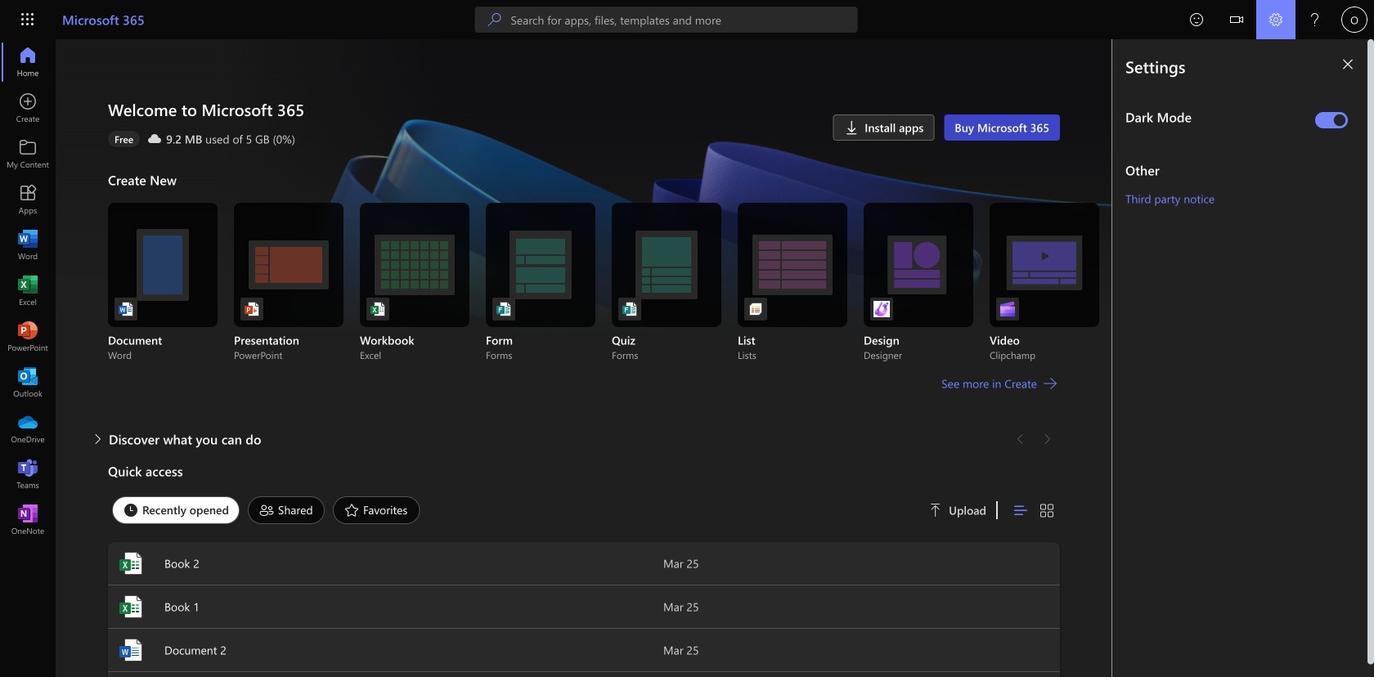 Task type: locate. For each thing, give the bounding box(es) containing it.
tab list
[[108, 493, 910, 529]]

lists list image
[[748, 301, 764, 318]]

row group
[[108, 673, 1061, 678]]

name book 1 cell
[[108, 594, 664, 620]]

0 vertical spatial word image
[[20, 237, 36, 254]]

list
[[108, 203, 1100, 362]]

excel workbook image
[[370, 301, 386, 318]]

excel image up powerpoint image
[[20, 283, 36, 300]]

navigation
[[0, 39, 56, 543]]

excel image
[[118, 594, 144, 620]]

banner
[[0, 0, 1375, 42]]

tab
[[108, 497, 244, 525], [244, 497, 329, 525], [329, 497, 424, 525]]

recently opened element
[[112, 497, 240, 525]]

0 horizontal spatial excel image
[[20, 283, 36, 300]]

excel image
[[20, 283, 36, 300], [118, 551, 144, 577]]

dark mode element
[[1126, 108, 1309, 126]]

word document image
[[118, 301, 134, 318]]

application
[[0, 39, 1113, 678]]

favorites element
[[333, 497, 420, 525]]

1 region from the left
[[1064, 39, 1375, 678]]

1 horizontal spatial word image
[[118, 637, 144, 664]]

other element
[[1126, 161, 1355, 179]]

1 vertical spatial excel image
[[118, 551, 144, 577]]

None search field
[[475, 7, 858, 33]]

home image
[[20, 54, 36, 70]]

Search box. Suggestions appear as you type. search field
[[511, 7, 858, 33]]

0 vertical spatial excel image
[[20, 283, 36, 300]]

word image
[[20, 237, 36, 254], [118, 637, 144, 664]]

shared element
[[248, 497, 325, 525]]

region
[[1064, 39, 1375, 678], [1113, 39, 1375, 678]]

word image down apps icon
[[20, 237, 36, 254]]

designer design image
[[874, 301, 890, 318]]

excel image up excel icon
[[118, 551, 144, 577]]

1 horizontal spatial excel image
[[118, 551, 144, 577]]

word image down excel icon
[[118, 637, 144, 664]]



Task type: describe. For each thing, give the bounding box(es) containing it.
onedrive image
[[20, 421, 36, 437]]

new quiz image
[[622, 301, 638, 318]]

powerpoint presentation image
[[244, 301, 260, 318]]

teams image
[[20, 466, 36, 483]]

forms survey image
[[496, 301, 512, 318]]

o image
[[1342, 7, 1368, 33]]

clipchamp video image
[[1000, 301, 1016, 318]]

name book 2 cell
[[108, 551, 664, 577]]

apps image
[[20, 191, 36, 208]]

this account doesn't have a microsoft 365 subscription. click to view your benefits. tooltip
[[108, 131, 140, 147]]

1 tab from the left
[[108, 497, 244, 525]]

2 region from the left
[[1113, 39, 1375, 678]]

outlook image
[[20, 375, 36, 391]]

powerpoint image
[[20, 329, 36, 345]]

create image
[[20, 100, 36, 116]]

onenote image
[[20, 512, 36, 529]]

create new element
[[108, 167, 1100, 426]]

0 horizontal spatial word image
[[20, 237, 36, 254]]

name document 2 cell
[[108, 637, 664, 664]]

my content image
[[20, 146, 36, 162]]

designer design image
[[874, 301, 890, 318]]

1 vertical spatial word image
[[118, 637, 144, 664]]

3 tab from the left
[[329, 497, 424, 525]]

2 tab from the left
[[244, 497, 329, 525]]



Task type: vqa. For each thing, say whether or not it's contained in the screenshot.
Geometric color block link
no



